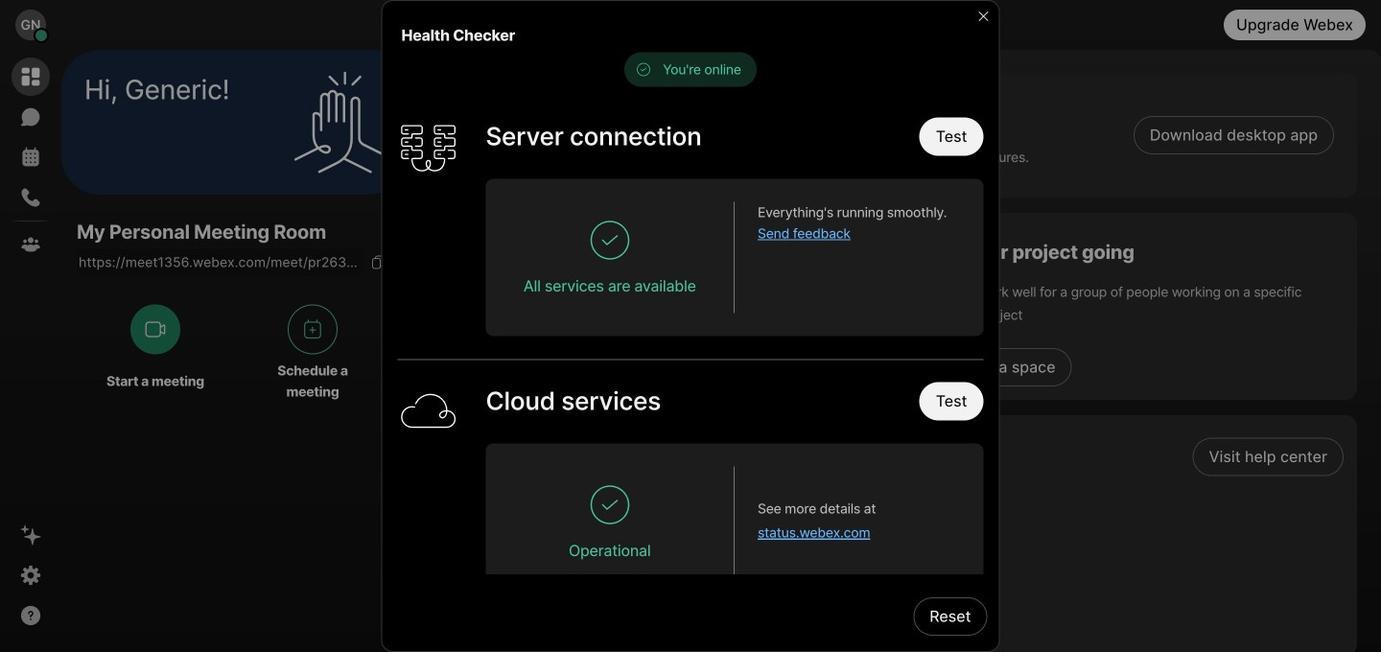 Task type: describe. For each thing, give the bounding box(es) containing it.
3 list item from the top
[[450, 519, 1357, 560]]

5 list item from the top
[[450, 601, 1357, 643]]



Task type: locate. For each thing, give the bounding box(es) containing it.
4 list item from the top
[[450, 560, 1357, 601]]

None text field
[[77, 249, 365, 276]]

webex tab list
[[12, 58, 50, 264]]

server connection image
[[398, 117, 459, 179]]

1 list item from the top
[[450, 436, 1357, 478]]

2 list item from the top
[[450, 478, 1357, 519]]

list item
[[450, 436, 1357, 478], [450, 478, 1357, 519], [450, 519, 1357, 560], [450, 560, 1357, 601], [450, 601, 1357, 643]]

cloud services image
[[398, 382, 459, 443]]

navigation
[[0, 50, 61, 652]]



Task type: vqa. For each thing, say whether or not it's contained in the screenshot.
text field
yes



